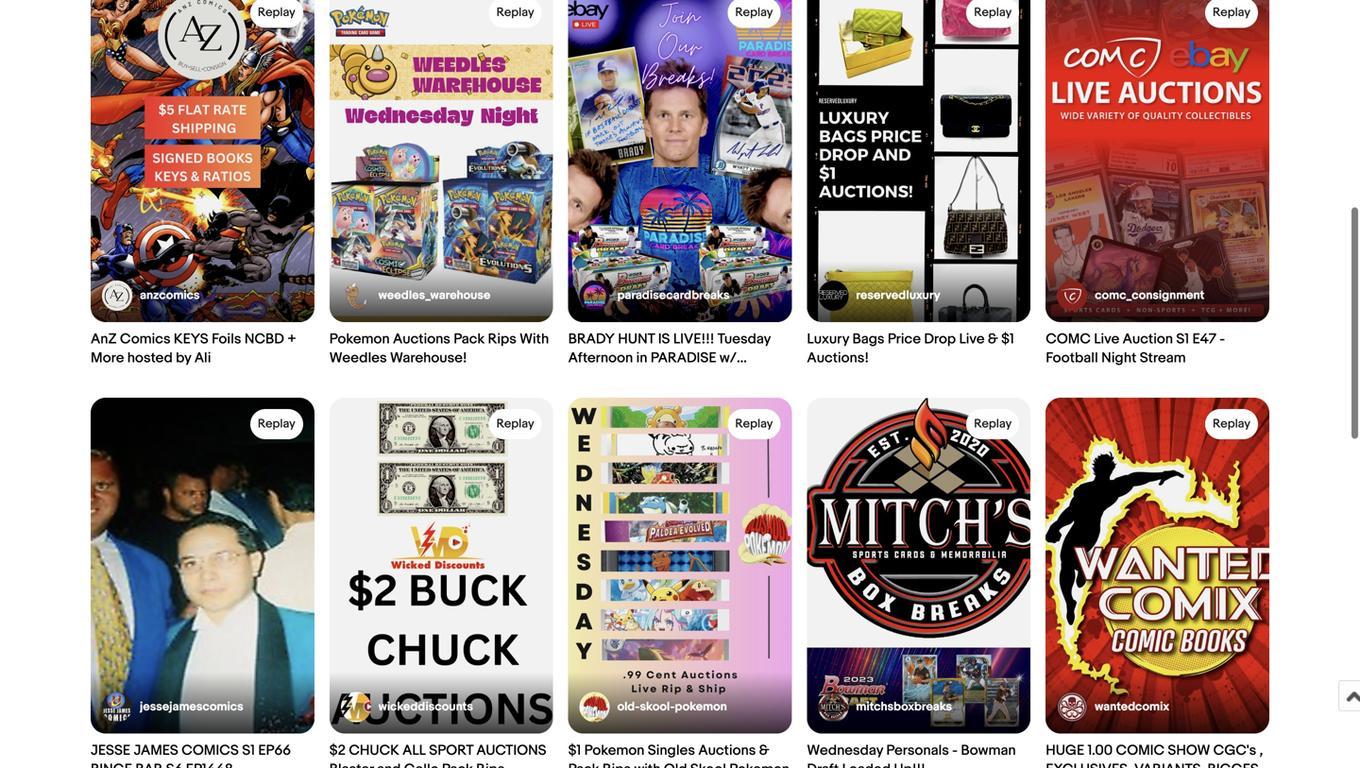 Task type: locate. For each thing, give the bounding box(es) containing it.
skool
[[690, 761, 726, 768]]

s1 inside jesse james comics s1 ep66 binge bar s6 ep1448
[[242, 742, 255, 759]]

0 horizontal spatial s1
[[242, 742, 255, 759]]

old-skool-pokemon
[[617, 700, 727, 714]]

auctions up warehouse!
[[393, 331, 451, 348]]

jessejamescomics image
[[102, 692, 132, 722]]

weedles_warehouse link
[[341, 281, 491, 311]]

,
[[1260, 742, 1263, 759]]

replay for $2 chuck all sport auctions blaster and cello pack rips
[[497, 417, 534, 431]]

- inside comc live auction s1 e47 - football night stream
[[1220, 331, 1225, 348]]

0 horizontal spatial pokemon
[[330, 331, 390, 348]]

replay for luxury bags price drop live & $1 auctions!
[[974, 5, 1012, 20]]

s1 left ep66
[[242, 742, 255, 759]]

pokemon right skool at the right bottom
[[730, 761, 790, 768]]

1 horizontal spatial auctions
[[699, 742, 756, 759]]

2 horizontal spatial pokemon
[[730, 761, 790, 768]]

auctions
[[393, 331, 451, 348], [699, 742, 756, 759]]

0 vertical spatial auctions
[[393, 331, 451, 348]]

pokemon
[[675, 700, 727, 714]]

$1 inside '$1 pokemon singles auctions & pack rips with old skool pokemon'
[[568, 742, 581, 759]]

bags
[[853, 331, 885, 348]]

pokemon up weedles
[[330, 331, 390, 348]]

$1 down old skool pokemon icon
[[568, 742, 581, 759]]

wickeddiscounts link
[[341, 692, 473, 722]]

pack up warehouse!
[[454, 331, 485, 348]]

comc live auction s1 e47 - football night stream
[[1046, 331, 1225, 367]]

auctions up skool at the right bottom
[[699, 742, 756, 759]]

1 horizontal spatial live
[[1094, 331, 1120, 348]]

1 horizontal spatial &
[[988, 331, 998, 348]]

wantedcomix link
[[1057, 692, 1170, 722]]

with
[[634, 761, 661, 768]]

comc_consignment link
[[1057, 281, 1205, 311]]

draft
[[807, 761, 839, 768]]

0 horizontal spatial -
[[952, 742, 958, 759]]

jesse james comics s1 ep66 binge bar s6 ep1448
[[91, 742, 291, 768]]

pokemon
[[330, 331, 390, 348], [584, 742, 645, 759], [730, 761, 790, 768]]

tuesday
[[718, 331, 771, 348]]

1 horizontal spatial -
[[1220, 331, 1225, 348]]

0 vertical spatial pokemon
[[330, 331, 390, 348]]

- right e47
[[1220, 331, 1225, 348]]

1 horizontal spatial $1
[[1002, 331, 1014, 348]]

cello
[[404, 761, 439, 768]]

replay for brady hunt is live!!! tuesday afternoon in paradise w/ cody!!!
[[735, 5, 773, 20]]

replay
[[258, 5, 296, 20], [497, 5, 534, 20], [735, 5, 773, 20], [974, 5, 1012, 20], [1213, 5, 1251, 20], [258, 417, 296, 431], [497, 417, 534, 431], [735, 417, 773, 431], [974, 417, 1012, 431], [1213, 417, 1251, 431]]

&
[[988, 331, 998, 348], [759, 742, 770, 759]]

weedles
[[330, 350, 387, 367]]

1 live from the left
[[959, 331, 985, 348]]

by
[[176, 350, 191, 367]]

singles
[[648, 742, 695, 759]]

0 vertical spatial s1
[[1177, 331, 1190, 348]]

pack down old skool pokemon icon
[[568, 761, 599, 768]]

weedles_warehouse
[[379, 288, 491, 303]]

1 vertical spatial s1
[[242, 742, 255, 759]]

1 vertical spatial -
[[952, 742, 958, 759]]

comic
[[1116, 742, 1165, 759]]

-
[[1220, 331, 1225, 348], [952, 742, 958, 759]]

skool-
[[640, 700, 675, 714]]

2 live from the left
[[1094, 331, 1120, 348]]

binge
[[91, 761, 132, 768]]

s1 left e47
[[1177, 331, 1190, 348]]

huge
[[1046, 742, 1085, 759]]

0 horizontal spatial auctions
[[393, 331, 451, 348]]

1 horizontal spatial s1
[[1177, 331, 1190, 348]]

bowman
[[961, 742, 1016, 759]]

stream
[[1140, 350, 1186, 367]]

reservedluxury image
[[819, 281, 849, 311]]

s1 for e47
[[1177, 331, 1190, 348]]

hunt
[[618, 331, 655, 348]]

$1 left comc
[[1002, 331, 1014, 348]]

0 horizontal spatial live
[[959, 331, 985, 348]]

pokemon up with
[[584, 742, 645, 759]]

live inside luxury bags price drop live & $1 auctions!
[[959, 331, 985, 348]]

- left bowman
[[952, 742, 958, 759]]

replay for comc live auction s1 e47 - football night stream
[[1213, 5, 1251, 20]]

night
[[1102, 350, 1137, 367]]

& left wednesday
[[759, 742, 770, 759]]

mitchsboxbreaks
[[856, 700, 952, 714]]

replay for anz comics keys foils ncbd + more hosted by ali
[[258, 5, 296, 20]]

1 vertical spatial auctions
[[699, 742, 756, 759]]

pokemon inside the pokemon auctions pack rips with weedles warehouse!
[[330, 331, 390, 348]]

old skool pokemon image
[[580, 692, 610, 722]]

$2 chuck all sport auctions blaster and cello pack rips
[[330, 742, 547, 768]]

0 vertical spatial $1
[[1002, 331, 1014, 348]]

wednesday personals - bowman draft  loaded up!!!
[[807, 742, 1016, 768]]

0 vertical spatial -
[[1220, 331, 1225, 348]]

luxury
[[807, 331, 849, 348]]

anz comics keys foils ncbd + more hosted by ali
[[91, 331, 296, 367]]

+
[[287, 331, 296, 348]]

1 horizontal spatial pokemon
[[584, 742, 645, 759]]

ncbd
[[245, 331, 284, 348]]

$1 pokemon singles auctions & pack rips with old skool pokemon
[[568, 742, 790, 768]]

anzcomics image
[[102, 281, 132, 311]]

live up night
[[1094, 331, 1120, 348]]

s1 inside comc live auction s1 e47 - football night stream
[[1177, 331, 1190, 348]]

0 horizontal spatial &
[[759, 742, 770, 759]]

0 horizontal spatial $1
[[568, 742, 581, 759]]

replay for jesse james comics s1 ep66 binge bar s6 ep1448
[[258, 417, 296, 431]]

sport
[[429, 742, 473, 759]]

wickeddiscounts image
[[341, 692, 371, 722]]

james
[[134, 742, 178, 759]]

rips inside the pokemon auctions pack rips with weedles warehouse!
[[488, 331, 517, 348]]

pack down sport
[[442, 761, 473, 768]]

s1
[[1177, 331, 1190, 348], [242, 742, 255, 759]]

rips
[[488, 331, 517, 348], [476, 761, 505, 768], [603, 761, 631, 768]]

1 vertical spatial $1
[[568, 742, 581, 759]]

variants,
[[1135, 761, 1205, 768]]

pack
[[454, 331, 485, 348], [442, 761, 473, 768], [568, 761, 599, 768]]

live
[[959, 331, 985, 348], [1094, 331, 1120, 348]]

mitchsboxbreaks link
[[819, 692, 952, 722]]

2 vertical spatial pokemon
[[730, 761, 790, 768]]

$1
[[1002, 331, 1014, 348], [568, 742, 581, 759]]

& right 'drop'
[[988, 331, 998, 348]]

comics
[[182, 742, 239, 759]]

more
[[91, 350, 124, 367]]

live right 'drop'
[[959, 331, 985, 348]]

paradisecardbreaks link
[[580, 281, 730, 311]]

1 vertical spatial &
[[759, 742, 770, 759]]

replay for wednesday personals - bowman draft  loaded up!!!
[[974, 417, 1012, 431]]

auctions inside '$1 pokemon singles auctions & pack rips with old skool pokemon'
[[699, 742, 756, 759]]

keys
[[174, 331, 209, 348]]

0 vertical spatial &
[[988, 331, 998, 348]]



Task type: vqa. For each thing, say whether or not it's contained in the screenshot.
the rightmost to
no



Task type: describe. For each thing, give the bounding box(es) containing it.
show
[[1168, 742, 1211, 759]]

bar
[[135, 761, 163, 768]]

ep1448
[[186, 761, 233, 768]]

weedles_warehouse image
[[341, 281, 371, 311]]

e47
[[1193, 331, 1217, 348]]

brady
[[568, 331, 615, 348]]

luxury bags price drop live & $1 auctions!
[[807, 331, 1014, 367]]

reservedluxury link
[[819, 281, 941, 311]]

auction
[[1123, 331, 1173, 348]]

with
[[520, 331, 549, 348]]

1.00
[[1088, 742, 1113, 759]]

$1 inside luxury bags price drop live & $1 auctions!
[[1002, 331, 1014, 348]]

pokemon auctions pack rips with weedles warehouse!
[[330, 331, 549, 367]]

rips inside $2 chuck all sport auctions blaster and cello pack rips
[[476, 761, 505, 768]]

auctions inside the pokemon auctions pack rips with weedles warehouse!
[[393, 331, 451, 348]]

jessejamescomics link
[[102, 692, 243, 722]]

live!!!
[[673, 331, 715, 348]]

and
[[377, 761, 401, 768]]

replay for huge 1.00 comic show  cgc's , exclusives,  variants, bigges
[[1213, 417, 1251, 431]]

hosted
[[127, 350, 173, 367]]

drop
[[924, 331, 956, 348]]

auctions!
[[807, 350, 869, 367]]

anzcomics
[[140, 288, 200, 303]]

auctions
[[477, 742, 547, 759]]

replay for $1 pokemon singles auctions & pack rips with old skool pokemon
[[735, 417, 773, 431]]

1 vertical spatial pokemon
[[584, 742, 645, 759]]

blaster
[[330, 761, 374, 768]]

rips inside '$1 pokemon singles auctions & pack rips with old skool pokemon'
[[603, 761, 631, 768]]

afternoon
[[568, 350, 633, 367]]

all
[[403, 742, 426, 759]]

cody!!!
[[568, 369, 622, 386]]

comics
[[120, 331, 171, 348]]

cgc's
[[1214, 742, 1257, 759]]

in
[[636, 350, 648, 367]]

replay for pokemon auctions pack rips with weedles warehouse!
[[497, 5, 534, 20]]

huge 1.00 comic show  cgc's , exclusives,  variants, bigges
[[1046, 742, 1266, 768]]

w/
[[720, 350, 737, 367]]

up!!!
[[894, 761, 926, 768]]

jesse
[[91, 742, 131, 759]]

foils
[[212, 331, 241, 348]]

live inside comc live auction s1 e47 - football night stream
[[1094, 331, 1120, 348]]

pack inside the pokemon auctions pack rips with weedles warehouse!
[[454, 331, 485, 348]]

wantedcomix
[[1095, 700, 1170, 714]]

jessejamescomics
[[140, 700, 243, 714]]

paradisecardbreaks
[[617, 288, 730, 303]]

s1 for ep66
[[242, 742, 255, 759]]

$2
[[330, 742, 346, 759]]

football
[[1046, 350, 1099, 367]]

chuck
[[349, 742, 399, 759]]

price
[[888, 331, 921, 348]]

- inside "wednesday personals - bowman draft  loaded up!!!"
[[952, 742, 958, 759]]

old-skool-pokemon link
[[580, 692, 727, 722]]

loaded
[[842, 761, 891, 768]]

wednesday
[[807, 742, 883, 759]]

exclusives,
[[1046, 761, 1132, 768]]

comc_consignment
[[1095, 288, 1205, 303]]

wickeddiscounts
[[379, 700, 473, 714]]

ep66
[[258, 742, 291, 759]]

paradise
[[651, 350, 717, 367]]

& inside luxury bags price drop live & $1 auctions!
[[988, 331, 998, 348]]

is
[[658, 331, 670, 348]]

mitchsboxbreaks image
[[819, 692, 849, 722]]

brady hunt is live!!! tuesday afternoon in paradise w/ cody!!!
[[568, 331, 771, 386]]

warehouse!
[[390, 350, 467, 367]]

comc_consignment image
[[1057, 281, 1088, 311]]

old
[[664, 761, 687, 768]]

comc
[[1046, 331, 1091, 348]]

wantedcomix image
[[1057, 692, 1088, 722]]

s6
[[166, 761, 183, 768]]

anz
[[91, 331, 117, 348]]

old-
[[617, 700, 640, 714]]

reservedluxury
[[856, 288, 941, 303]]

pack inside '$1 pokemon singles auctions & pack rips with old skool pokemon'
[[568, 761, 599, 768]]

ali
[[194, 350, 211, 367]]

paradisecardbreaks image
[[580, 281, 610, 311]]

pack inside $2 chuck all sport auctions blaster and cello pack rips
[[442, 761, 473, 768]]

personals
[[887, 742, 949, 759]]

& inside '$1 pokemon singles auctions & pack rips with old skool pokemon'
[[759, 742, 770, 759]]

anzcomics link
[[102, 281, 200, 311]]



